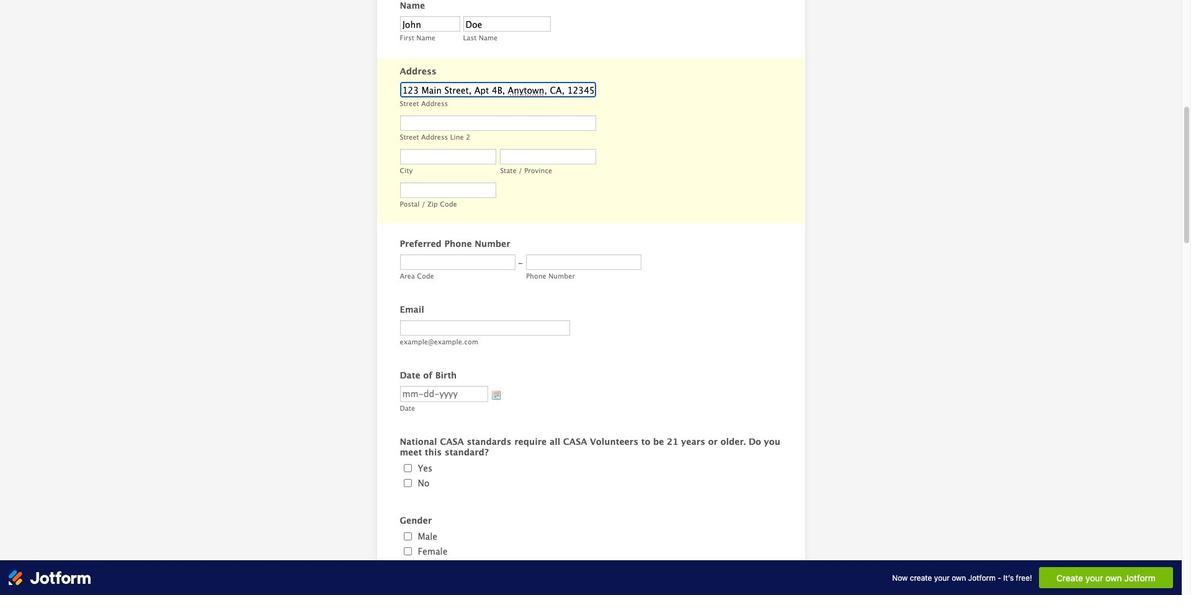 Task type: describe. For each thing, give the bounding box(es) containing it.
1 group from the top
[[400, 463, 782, 489]]

0 vertical spatial   text field
[[463, 16, 551, 32]]

1 vertical spatial   text field
[[400, 116, 597, 131]]



Task type: vqa. For each thing, say whether or not it's contained in the screenshot.
(000) 000-0000 telephone field on the bottom left of page
no



Task type: locate. For each thing, give the bounding box(es) containing it.
group
[[400, 463, 782, 489], [400, 532, 782, 558]]

1   telephone field from the left
[[400, 255, 515, 270]]

2 vertical spatial   text field
[[400, 386, 488, 402]]

2 group from the top
[[400, 532, 782, 558]]

0 vertical spatial group
[[400, 463, 782, 489]]

  telephone field
[[400, 255, 515, 270], [526, 255, 642, 270]]

None checkbox
[[404, 465, 412, 473], [404, 533, 412, 541], [404, 465, 412, 473], [404, 533, 412, 541]]

1 vertical spatial group
[[400, 532, 782, 558]]

pick a date image
[[491, 390, 501, 400]]

  text field
[[400, 16, 460, 32], [400, 82, 597, 98], [400, 149, 496, 165], [500, 149, 597, 165], [400, 183, 496, 198]]

  text field
[[463, 16, 551, 32], [400, 116, 597, 131], [400, 386, 488, 402]]

0 horizontal spatial   telephone field
[[400, 255, 515, 270]]

None checkbox
[[404, 479, 412, 488], [404, 548, 412, 556], [404, 479, 412, 488], [404, 548, 412, 556]]

2   telephone field from the left
[[526, 255, 642, 270]]

1 horizontal spatial   telephone field
[[526, 255, 642, 270]]

  email field
[[400, 321, 570, 336]]



